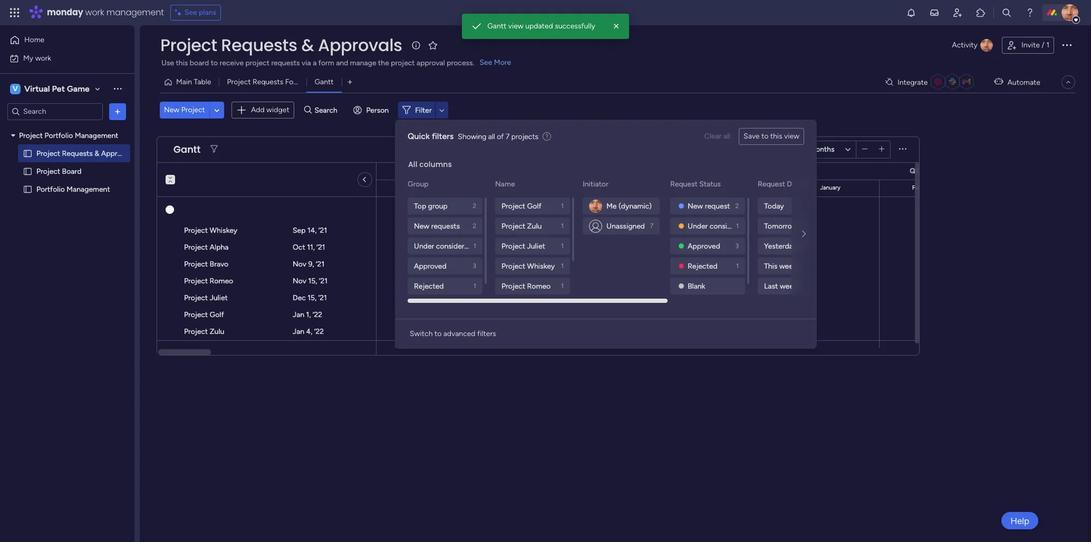 Task type: locate. For each thing, give the bounding box(es) containing it.
0 vertical spatial requests
[[271, 59, 300, 68]]

under consideration inside group group
[[414, 242, 481, 251]]

last week
[[764, 282, 797, 291]]

new inside group group
[[414, 222, 429, 231]]

juliet
[[527, 242, 545, 251], [210, 294, 228, 303]]

3
[[736, 243, 739, 250], [473, 263, 476, 270]]

add
[[251, 105, 265, 114]]

date
[[787, 180, 803, 189]]

0 vertical spatial 15,
[[308, 277, 317, 286]]

1 vertical spatial james peterson image
[[589, 200, 602, 213]]

0 vertical spatial approved
[[688, 242, 720, 251]]

1 vertical spatial project whiskey
[[502, 262, 555, 271]]

week right last
[[780, 282, 797, 291]]

0 horizontal spatial under consideration
[[414, 242, 481, 251]]

list box
[[0, 124, 135, 341]]

request for request date
[[758, 180, 785, 189]]

all right clear
[[724, 132, 731, 141]]

0 vertical spatial 7
[[506, 132, 510, 141]]

'21 up dec 15, '21
[[319, 277, 328, 286]]

romeo for nov 15, '21
[[210, 277, 233, 286]]

0 horizontal spatial all
[[488, 132, 495, 141]]

requests down the group
[[431, 222, 460, 231]]

james peterson image inside initiator group
[[589, 200, 602, 213]]

management down options image
[[75, 131, 118, 140]]

7 down (dynamic)
[[650, 223, 654, 230]]

consideration down request
[[710, 222, 755, 231]]

auto
[[768, 145, 785, 154]]

week right this
[[779, 262, 797, 271]]

1 horizontal spatial under consideration
[[688, 222, 755, 231]]

monday
[[47, 6, 83, 18]]

gantt inside button
[[315, 78, 334, 87]]

rejected up "switch"
[[414, 282, 444, 291]]

2 right new requests in the top left of the page
[[473, 223, 476, 230]]

1 horizontal spatial project requests & approvals
[[160, 33, 402, 57]]

2 project from the left
[[391, 59, 415, 68]]

new requests
[[414, 222, 460, 231]]

(dynamic)
[[619, 202, 652, 211]]

list box containing project portfolio management
[[0, 124, 135, 341]]

1 all from the left
[[724, 132, 731, 141]]

1 vertical spatial filters
[[477, 330, 496, 339]]

1 horizontal spatial 3
[[736, 243, 739, 250]]

project
[[246, 59, 269, 68], [391, 59, 415, 68]]

today
[[764, 202, 784, 211]]

public board image
[[23, 148, 33, 158], [23, 166, 33, 176]]

requests down project requests & approvals field
[[271, 59, 300, 68]]

0 vertical spatial to
[[211, 59, 218, 68]]

2022
[[921, 167, 938, 176]]

new for new request
[[688, 202, 703, 211]]

project whiskey
[[184, 226, 237, 235], [502, 262, 555, 271]]

new project button
[[160, 102, 209, 119]]

projects
[[512, 132, 539, 141]]

all columns
[[408, 159, 452, 170]]

jan for jan 1, '22
[[293, 311, 304, 320]]

0 vertical spatial see
[[184, 8, 197, 17]]

'22 right the 4,
[[314, 328, 324, 337]]

gantt left v2 funnel icon
[[174, 143, 201, 156]]

2 right the group
[[473, 203, 476, 210]]

new for new project
[[164, 106, 179, 115]]

months
[[810, 145, 835, 154]]

whiskey for 1
[[527, 262, 555, 271]]

project romeo inside name group
[[502, 282, 551, 291]]

jan left 1,
[[293, 311, 304, 320]]

project zulu inside name group
[[502, 222, 542, 231]]

1 vertical spatial approvals
[[101, 149, 134, 158]]

0 vertical spatial whiskey
[[210, 226, 237, 235]]

alpha
[[210, 243, 229, 252]]

pet
[[52, 84, 65, 94]]

approvals
[[318, 33, 402, 57], [101, 149, 134, 158]]

1 vertical spatial whiskey
[[527, 262, 555, 271]]

this
[[764, 262, 778, 271]]

1 horizontal spatial requests
[[431, 222, 460, 231]]

golf inside name group
[[527, 202, 541, 211]]

0 horizontal spatial approved
[[414, 262, 447, 271]]

rejected up the blank
[[688, 262, 718, 271]]

the
[[378, 59, 389, 68]]

workspace options image
[[112, 83, 123, 94]]

nov up 'dec'
[[293, 277, 306, 286]]

2 down december
[[735, 203, 739, 210]]

filters inside button
[[477, 330, 496, 339]]

7 inside initiator group
[[650, 223, 654, 230]]

q1 2022
[[910, 167, 938, 176]]

jan 4, '22
[[293, 328, 324, 337]]

project golf inside name group
[[502, 202, 541, 211]]

gantt down "form"
[[315, 78, 334, 87]]

help image
[[1025, 7, 1035, 18]]

'21 down nov 15, '21
[[318, 294, 327, 303]]

'21 right the 11,
[[317, 243, 325, 252]]

september
[[428, 185, 457, 191]]

new
[[164, 106, 179, 115], [688, 202, 703, 211], [414, 222, 429, 231]]

project up the project requests form "button"
[[246, 59, 269, 68]]

jan
[[293, 311, 304, 320], [293, 328, 304, 337]]

new down top
[[414, 222, 429, 231]]

2 vertical spatial requests
[[62, 149, 93, 158]]

1 vertical spatial '22
[[314, 328, 324, 337]]

0 horizontal spatial project whiskey
[[184, 226, 237, 235]]

0 vertical spatial gantt
[[487, 22, 507, 31]]

successfully
[[555, 22, 595, 31]]

new down the main
[[164, 106, 179, 115]]

0 horizontal spatial zulu
[[210, 328, 224, 337]]

request for request status
[[670, 180, 698, 189]]

1 horizontal spatial see
[[480, 58, 492, 67]]

this inside button
[[770, 132, 783, 141]]

project requests form
[[227, 78, 302, 87]]

project zulu for jan 4, '22
[[184, 328, 224, 337]]

& up via
[[301, 33, 314, 57]]

v2 funnel image
[[211, 146, 218, 153]]

0 horizontal spatial approvals
[[101, 149, 134, 158]]

request left status
[[670, 180, 698, 189]]

1 horizontal spatial romeo
[[527, 282, 551, 291]]

0 horizontal spatial consideration
[[436, 242, 481, 251]]

james peterson image up options icon
[[1062, 4, 1079, 21]]

1 vertical spatial &
[[95, 149, 99, 158]]

approved
[[688, 242, 720, 251], [414, 262, 447, 271]]

switch
[[410, 330, 433, 339]]

0 horizontal spatial request
[[670, 180, 698, 189]]

under inside group group
[[414, 242, 434, 251]]

under down new requests in the top left of the page
[[414, 242, 434, 251]]

work right my
[[35, 54, 51, 63]]

apps image
[[976, 7, 986, 18]]

project whiskey for 1
[[502, 262, 555, 271]]

notifications image
[[906, 7, 917, 18]]

to right "switch"
[[435, 330, 442, 339]]

last
[[764, 282, 778, 291]]

virtual pet game
[[24, 84, 90, 94]]

project requests & approvals up board
[[36, 149, 134, 158]]

0 vertical spatial new
[[164, 106, 179, 115]]

'21 right 9,
[[316, 260, 324, 269]]

0 horizontal spatial golf
[[210, 311, 224, 320]]

romeo
[[210, 277, 233, 286], [527, 282, 551, 291]]

2 vertical spatial to
[[435, 330, 442, 339]]

of
[[497, 132, 504, 141]]

see inside use this board to receive project requests via a form and manage the project approval process. see more
[[480, 58, 492, 67]]

1 horizontal spatial 7
[[650, 223, 654, 230]]

approvals up manage
[[318, 33, 402, 57]]

requests
[[271, 59, 300, 68], [431, 222, 460, 231]]

february
[[912, 185, 935, 191]]

project right the
[[391, 59, 415, 68]]

1 vertical spatial jan
[[293, 328, 304, 337]]

1 vertical spatial 3
[[473, 263, 476, 270]]

rejected inside request status 'group'
[[688, 262, 718, 271]]

nov for nov 15, '21
[[293, 277, 306, 286]]

autopilot image
[[994, 75, 1003, 88]]

2 vertical spatial gantt
[[174, 143, 201, 156]]

project romeo for 1
[[502, 282, 551, 291]]

1 vertical spatial zulu
[[210, 328, 224, 337]]

zulu inside name group
[[527, 222, 542, 231]]

under down new request
[[688, 222, 708, 231]]

0 vertical spatial '22
[[313, 311, 322, 320]]

game
[[67, 84, 90, 94]]

select product image
[[9, 7, 20, 18]]

7 inside quick filters showing all of 7 projects
[[506, 132, 510, 141]]

see plans button
[[170, 5, 221, 21]]

1 horizontal spatial juliet
[[527, 242, 545, 251]]

project juliet inside name group
[[502, 242, 545, 251]]

2 all from the left
[[488, 132, 495, 141]]

1 vertical spatial under consideration
[[414, 242, 481, 251]]

request status group
[[670, 198, 755, 295]]

project whiskey inside name group
[[502, 262, 555, 271]]

all left of
[[488, 132, 495, 141]]

3 inside group group
[[473, 263, 476, 270]]

gantt up "see more" link
[[487, 22, 507, 31]]

top group
[[414, 202, 448, 211]]

1 for rejected
[[474, 283, 476, 290]]

unassigned
[[607, 222, 645, 231]]

1 horizontal spatial approvals
[[318, 33, 402, 57]]

0 horizontal spatial under
[[414, 242, 434, 251]]

romeo inside name group
[[527, 282, 551, 291]]

new inside new project button
[[164, 106, 179, 115]]

option
[[0, 126, 135, 128]]

0 horizontal spatial project
[[246, 59, 269, 68]]

process.
[[447, 59, 474, 68]]

1 horizontal spatial all
[[724, 132, 731, 141]]

15, right 'dec'
[[308, 294, 317, 303]]

see more link
[[479, 57, 512, 68]]

project golf down the name
[[502, 202, 541, 211]]

work inside "button"
[[35, 54, 51, 63]]

filters right advanced
[[477, 330, 496, 339]]

1 request from the left
[[670, 180, 698, 189]]

angle down image
[[214, 106, 220, 114]]

0 vertical spatial requests
[[221, 33, 297, 57]]

more
[[494, 58, 511, 67]]

options image
[[1061, 38, 1073, 51]]

0 vertical spatial under consideration
[[688, 222, 755, 231]]

new down request status
[[688, 202, 703, 211]]

golf for jan 1, '22
[[210, 311, 224, 320]]

2
[[473, 203, 476, 210], [735, 203, 739, 210], [473, 223, 476, 230]]

1 vertical spatial requests
[[431, 222, 460, 231]]

1 vertical spatial project golf
[[184, 311, 224, 320]]

1 vertical spatial project zulu
[[184, 328, 224, 337]]

see left more
[[480, 58, 492, 67]]

0 vertical spatial public board image
[[23, 148, 33, 158]]

2 jan from the top
[[293, 328, 304, 337]]

and
[[336, 59, 348, 68]]

0 vertical spatial approvals
[[318, 33, 402, 57]]

0 vertical spatial juliet
[[527, 242, 545, 251]]

1 vertical spatial consideration
[[436, 242, 481, 251]]

work right monday
[[85, 6, 104, 18]]

0 vertical spatial nov
[[293, 260, 306, 269]]

0 vertical spatial project juliet
[[502, 242, 545, 251]]

to
[[211, 59, 218, 68], [762, 132, 769, 141], [435, 330, 442, 339]]

initiator
[[583, 180, 608, 189]]

project juliet
[[502, 242, 545, 251], [184, 294, 228, 303]]

clear
[[704, 132, 722, 141]]

switch to advanced filters
[[410, 330, 496, 339]]

invite
[[1022, 41, 1040, 50]]

2 nov from the top
[[293, 277, 306, 286]]

under consideration down new requests in the top left of the page
[[414, 242, 481, 251]]

requests inside "button"
[[253, 78, 283, 87]]

see left plans
[[184, 8, 197, 17]]

v
[[13, 84, 18, 93]]

view inside button
[[784, 132, 800, 141]]

1 jan from the top
[[293, 311, 304, 320]]

this right use
[[176, 59, 188, 68]]

1 vertical spatial 7
[[650, 223, 654, 230]]

& down project portfolio management
[[95, 149, 99, 158]]

golf for 1
[[527, 202, 541, 211]]

see inside "button"
[[184, 8, 197, 17]]

project requests & approvals
[[160, 33, 402, 57], [36, 149, 134, 158]]

1 vertical spatial to
[[762, 132, 769, 141]]

jan 1, '22
[[293, 311, 322, 320]]

requests inside group group
[[431, 222, 460, 231]]

group
[[408, 180, 429, 189]]

whiskey for sep 14, '21
[[210, 226, 237, 235]]

0 horizontal spatial 3
[[473, 263, 476, 270]]

approved inside group group
[[414, 262, 447, 271]]

new inside request status 'group'
[[688, 202, 703, 211]]

james peterson image left me
[[589, 200, 602, 213]]

'21 right 14, on the left top of the page
[[319, 226, 327, 235]]

0 horizontal spatial &
[[95, 149, 99, 158]]

save
[[744, 132, 760, 141]]

juliet for dec 15, '21
[[210, 294, 228, 303]]

15, for dec
[[308, 294, 317, 303]]

requests up receive at the left top of page
[[221, 33, 297, 57]]

1 horizontal spatial approved
[[688, 242, 720, 251]]

1 vertical spatial under
[[414, 242, 434, 251]]

1 horizontal spatial filters
[[477, 330, 496, 339]]

1 project from the left
[[246, 59, 269, 68]]

dapulse integrations image
[[886, 78, 893, 86]]

more dots image
[[899, 146, 907, 153]]

7 right of
[[506, 132, 510, 141]]

project whiskey for sep 14, '21
[[184, 226, 237, 235]]

2 horizontal spatial new
[[688, 202, 703, 211]]

view up fit
[[784, 132, 800, 141]]

2 public board image from the top
[[23, 166, 33, 176]]

under consideration inside request status 'group'
[[688, 222, 755, 231]]

zulu for 1
[[527, 222, 542, 231]]

'21
[[319, 226, 327, 235], [317, 243, 325, 252], [316, 260, 324, 269], [319, 277, 328, 286], [318, 294, 327, 303]]

this inside use this board to receive project requests via a form and manage the project approval process. see more
[[176, 59, 188, 68]]

1 horizontal spatial this
[[770, 132, 783, 141]]

management
[[75, 131, 118, 140], [67, 185, 110, 194]]

nov left 9,
[[293, 260, 306, 269]]

project juliet for dec 15, '21
[[184, 294, 228, 303]]

1 horizontal spatial rejected
[[688, 262, 718, 271]]

1 vertical spatial rejected
[[414, 282, 444, 291]]

name group
[[495, 198, 572, 335]]

project requests & approvals up via
[[160, 33, 402, 57]]

1 horizontal spatial consideration
[[710, 222, 755, 231]]

this up auto
[[770, 132, 783, 141]]

&
[[301, 33, 314, 57], [95, 149, 99, 158]]

0 horizontal spatial project zulu
[[184, 328, 224, 337]]

home
[[24, 35, 44, 44]]

1 horizontal spatial golf
[[527, 202, 541, 211]]

0 horizontal spatial romeo
[[210, 277, 233, 286]]

project golf down "project bravo"
[[184, 311, 224, 320]]

1 horizontal spatial work
[[85, 6, 104, 18]]

'21 for dec 15, '21
[[318, 294, 327, 303]]

'21 for nov 15, '21
[[319, 277, 328, 286]]

automate
[[1008, 78, 1041, 87]]

1 vertical spatial management
[[67, 185, 110, 194]]

1 horizontal spatial project whiskey
[[502, 262, 555, 271]]

1 vertical spatial week
[[780, 282, 797, 291]]

my work button
[[6, 50, 113, 67]]

1 horizontal spatial view
[[784, 132, 800, 141]]

inbox image
[[929, 7, 940, 18]]

1 horizontal spatial project juliet
[[502, 242, 545, 251]]

receive
[[220, 59, 244, 68]]

0 vertical spatial james peterson image
[[1062, 4, 1079, 21]]

1 vertical spatial view
[[784, 132, 800, 141]]

caret down image
[[11, 132, 15, 139]]

'22 for jan 4, '22
[[314, 328, 324, 337]]

james peterson image
[[1062, 4, 1079, 21], [589, 200, 602, 213]]

person button
[[349, 102, 395, 119]]

public board image
[[23, 184, 33, 194]]

1 vertical spatial golf
[[210, 311, 224, 320]]

under consideration down request
[[688, 222, 755, 231]]

0 vertical spatial management
[[75, 131, 118, 140]]

project golf
[[502, 202, 541, 211], [184, 311, 224, 320]]

to right board
[[211, 59, 218, 68]]

filters right quick
[[432, 131, 454, 141]]

1 horizontal spatial under
[[688, 222, 708, 231]]

portfolio down project board
[[36, 185, 65, 194]]

0 vertical spatial 3
[[736, 243, 739, 250]]

0 vertical spatial project golf
[[502, 202, 541, 211]]

'22 for jan 1, '22
[[313, 311, 322, 320]]

whiskey inside name group
[[527, 262, 555, 271]]

new project
[[164, 106, 205, 115]]

requests up board
[[62, 149, 93, 158]]

1 vertical spatial public board image
[[23, 166, 33, 176]]

public board image for project board
[[23, 166, 33, 176]]

project zulu for 1
[[502, 222, 542, 231]]

widget
[[266, 105, 289, 114]]

january
[[820, 185, 841, 191]]

requests left form
[[253, 78, 283, 87]]

15,
[[308, 277, 317, 286], [308, 294, 317, 303]]

under consideration
[[688, 222, 755, 231], [414, 242, 481, 251]]

plans
[[199, 8, 216, 17]]

0 vertical spatial week
[[779, 262, 797, 271]]

0 horizontal spatial to
[[211, 59, 218, 68]]

request up today
[[758, 180, 785, 189]]

'22
[[313, 311, 322, 320], [314, 328, 324, 337]]

/
[[1042, 41, 1045, 50]]

1 public board image from the top
[[23, 148, 33, 158]]

requests for project requests & approvals field
[[221, 33, 297, 57]]

request date group
[[758, 198, 835, 395]]

management down board
[[67, 185, 110, 194]]

Search field
[[312, 103, 344, 118]]

view inside "alert"
[[508, 22, 524, 31]]

& inside "list box"
[[95, 149, 99, 158]]

0 horizontal spatial work
[[35, 54, 51, 63]]

2 inside request status 'group'
[[735, 203, 739, 210]]

approvals down options image
[[101, 149, 134, 158]]

0 horizontal spatial 7
[[506, 132, 510, 141]]

zulu
[[527, 222, 542, 231], [210, 328, 224, 337]]

week for this week
[[779, 262, 797, 271]]

updated
[[525, 22, 553, 31]]

view left the updated
[[508, 22, 524, 31]]

v2 collapse up image
[[166, 179, 175, 186]]

1 vertical spatial gantt
[[315, 78, 334, 87]]

2 horizontal spatial gantt
[[487, 22, 507, 31]]

requests
[[221, 33, 297, 57], [253, 78, 283, 87], [62, 149, 93, 158]]

initiator group
[[583, 198, 662, 235]]

search everything image
[[1002, 7, 1012, 18]]

1 vertical spatial this
[[770, 132, 783, 141]]

2 request from the left
[[758, 180, 785, 189]]

portfolio down the "search in workspace" "field"
[[45, 131, 73, 140]]

1 nov from the top
[[293, 260, 306, 269]]

approved down new request
[[688, 242, 720, 251]]

'22 right 1,
[[313, 311, 322, 320]]

all inside quick filters showing all of 7 projects
[[488, 132, 495, 141]]

collapse board header image
[[1064, 78, 1073, 87]]

consideration down new requests in the top left of the page
[[436, 242, 481, 251]]

to right "save"
[[762, 132, 769, 141]]

nov 9, '21
[[293, 260, 324, 269]]

juliet inside name group
[[527, 242, 545, 251]]

0 horizontal spatial project juliet
[[184, 294, 228, 303]]

jan left the 4,
[[293, 328, 304, 337]]

approved down new requests in the top left of the page
[[414, 262, 447, 271]]

15, down 9,
[[308, 277, 317, 286]]

monday work management
[[47, 6, 164, 18]]

a
[[313, 59, 317, 68]]

1
[[1047, 41, 1050, 50], [561, 203, 564, 210], [561, 223, 564, 230], [736, 223, 739, 230], [474, 243, 476, 250], [561, 243, 564, 250], [561, 263, 564, 270], [736, 263, 739, 270], [474, 283, 476, 290], [561, 283, 564, 290]]

to for save to this view
[[762, 132, 769, 141]]

workspace image
[[10, 83, 21, 95]]

1 horizontal spatial &
[[301, 33, 314, 57]]

sep
[[293, 226, 306, 235]]

1 horizontal spatial project golf
[[502, 202, 541, 211]]

0 vertical spatial work
[[85, 6, 104, 18]]



Task type: vqa. For each thing, say whether or not it's contained in the screenshot.
Request Status's Request
yes



Task type: describe. For each thing, give the bounding box(es) containing it.
consideration inside group group
[[436, 242, 481, 251]]

top
[[414, 202, 426, 211]]

advanced
[[443, 330, 476, 339]]

me (dynamic)
[[607, 202, 652, 211]]

board
[[190, 59, 209, 68]]

0 horizontal spatial gantt
[[174, 143, 201, 156]]

v2 minus image
[[862, 146, 868, 153]]

consideration inside request status 'group'
[[710, 222, 755, 231]]

filter button
[[398, 102, 448, 119]]

'21 for oct 11, '21
[[317, 243, 325, 252]]

group group
[[408, 198, 485, 295]]

close image
[[611, 21, 622, 32]]

show board description image
[[410, 40, 422, 51]]

to inside use this board to receive project requests via a form and manage the project approval process. see more
[[211, 59, 218, 68]]

1 for project romeo
[[561, 283, 564, 290]]

arrow down image
[[436, 104, 448, 117]]

all inside button
[[724, 132, 731, 141]]

1,
[[306, 311, 311, 320]]

invite members image
[[953, 7, 963, 18]]

request date
[[758, 180, 803, 189]]

2 for group
[[473, 203, 476, 210]]

new for new requests
[[414, 222, 429, 231]]

project juliet for 1
[[502, 242, 545, 251]]

to for switch to advanced filters
[[435, 330, 442, 339]]

this week
[[764, 262, 797, 271]]

0 horizontal spatial filters
[[432, 131, 454, 141]]

1 for under consideration
[[474, 243, 476, 250]]

requests inside use this board to receive project requests via a form and manage the project approval process. see more
[[271, 59, 300, 68]]

clear all
[[704, 132, 731, 141]]

project board
[[36, 167, 81, 176]]

sep 14, '21
[[293, 226, 327, 235]]

nov 15, '21
[[293, 277, 328, 286]]

auto fit button
[[764, 141, 799, 158]]

learn more image
[[543, 132, 551, 142]]

main
[[176, 78, 192, 87]]

1 horizontal spatial james peterson image
[[1062, 4, 1079, 21]]

status
[[700, 180, 721, 189]]

home button
[[6, 32, 113, 49]]

bravo
[[210, 260, 228, 269]]

showing
[[458, 132, 486, 141]]

workspace selection element
[[10, 83, 91, 95]]

all columns dialog
[[395, 120, 1012, 395]]

person
[[366, 106, 389, 115]]

1 for project zulu
[[561, 223, 564, 230]]

requests for the project requests form "button"
[[253, 78, 283, 87]]

4,
[[306, 328, 312, 337]]

virtual
[[24, 84, 50, 94]]

use this board to receive project requests via a form and manage the project approval process. see more
[[161, 58, 511, 68]]

1 vertical spatial project requests & approvals
[[36, 149, 134, 158]]

filter
[[415, 106, 432, 115]]

add widget button
[[231, 102, 294, 119]]

project romeo for nov 15, '21
[[184, 277, 233, 286]]

use
[[161, 59, 174, 68]]

project golf for jan 1, '22
[[184, 311, 224, 320]]

15, for nov
[[308, 277, 317, 286]]

see plans
[[184, 8, 216, 17]]

options image
[[112, 106, 123, 117]]

Project Requests & Approvals field
[[158, 33, 405, 57]]

clear all button
[[700, 128, 735, 145]]

blank
[[688, 282, 705, 291]]

management
[[106, 6, 164, 18]]

3 inside request status 'group'
[[736, 243, 739, 250]]

activity
[[952, 41, 978, 50]]

dec
[[293, 294, 306, 303]]

help
[[1011, 516, 1030, 527]]

zulu for jan 4, '22
[[210, 328, 224, 337]]

yesterday
[[764, 242, 797, 251]]

angle right image
[[364, 175, 366, 185]]

oct
[[293, 243, 305, 252]]

nov for nov 9, '21
[[293, 260, 306, 269]]

project golf for 1
[[502, 202, 541, 211]]

table
[[194, 78, 211, 87]]

approvals inside "list box"
[[101, 149, 134, 158]]

main table button
[[160, 74, 219, 91]]

rejected inside group group
[[414, 282, 444, 291]]

integrate
[[898, 78, 928, 87]]

v2 collapse down image
[[166, 171, 175, 178]]

2 for request status
[[735, 203, 739, 210]]

Search in workspace field
[[22, 105, 88, 118]]

jan for jan 4, '22
[[293, 328, 304, 337]]

december
[[719, 185, 746, 191]]

9,
[[308, 260, 314, 269]]

gantt view updated successfully
[[487, 22, 595, 31]]

form
[[318, 59, 334, 68]]

my work
[[23, 54, 51, 63]]

help button
[[1002, 513, 1039, 530]]

v2 search image
[[304, 104, 312, 116]]

columns
[[419, 159, 452, 170]]

save to this view
[[744, 132, 800, 141]]

invite / 1
[[1022, 41, 1050, 50]]

requests inside "list box"
[[62, 149, 93, 158]]

board
[[62, 167, 81, 176]]

request
[[705, 202, 730, 211]]

work for my
[[35, 54, 51, 63]]

switch to advanced filters button
[[406, 326, 500, 343]]

add view image
[[348, 78, 352, 86]]

via
[[302, 59, 311, 68]]

quick
[[408, 131, 430, 141]]

1 vertical spatial portfolio
[[36, 185, 65, 194]]

project portfolio management
[[19, 131, 118, 140]]

me
[[607, 202, 617, 211]]

portfolio management
[[36, 185, 110, 194]]

1 for project golf
[[561, 203, 564, 210]]

approved inside request status 'group'
[[688, 242, 720, 251]]

1 inside invite / 1 button
[[1047, 41, 1050, 50]]

q1
[[910, 167, 919, 176]]

main table
[[176, 78, 211, 87]]

project alpha
[[184, 243, 229, 252]]

new request
[[688, 202, 730, 211]]

'21 for sep 14, '21
[[319, 226, 327, 235]]

group
[[428, 202, 448, 211]]

1 for project whiskey
[[561, 263, 564, 270]]

add widget
[[251, 105, 289, 114]]

juliet for 1
[[527, 242, 545, 251]]

gantt inside "alert"
[[487, 22, 507, 31]]

gantt view updated successfully alert
[[462, 14, 629, 39]]

0 vertical spatial portfolio
[[45, 131, 73, 140]]

tomorrow
[[764, 222, 798, 231]]

all
[[408, 159, 417, 170]]

romeo for 1
[[527, 282, 551, 291]]

week for last week
[[780, 282, 797, 291]]

work for monday
[[85, 6, 104, 18]]

oct 11, '21
[[293, 243, 325, 252]]

1 for project juliet
[[561, 243, 564, 250]]

add to favorites image
[[428, 40, 438, 50]]

2021
[[343, 167, 359, 176]]

11,
[[307, 243, 315, 252]]

my
[[23, 54, 33, 63]]

invite / 1 button
[[1002, 37, 1054, 54]]

june
[[145, 185, 158, 191]]

under inside request status 'group'
[[688, 222, 708, 231]]

0 vertical spatial &
[[301, 33, 314, 57]]

project requests form button
[[219, 74, 307, 91]]

'21 for nov 9, '21
[[316, 260, 324, 269]]

public board image for project requests & approvals
[[23, 148, 33, 158]]

v2 plus image
[[879, 146, 885, 153]]

project inside button
[[181, 106, 205, 115]]

project inside "button"
[[227, 78, 251, 87]]



